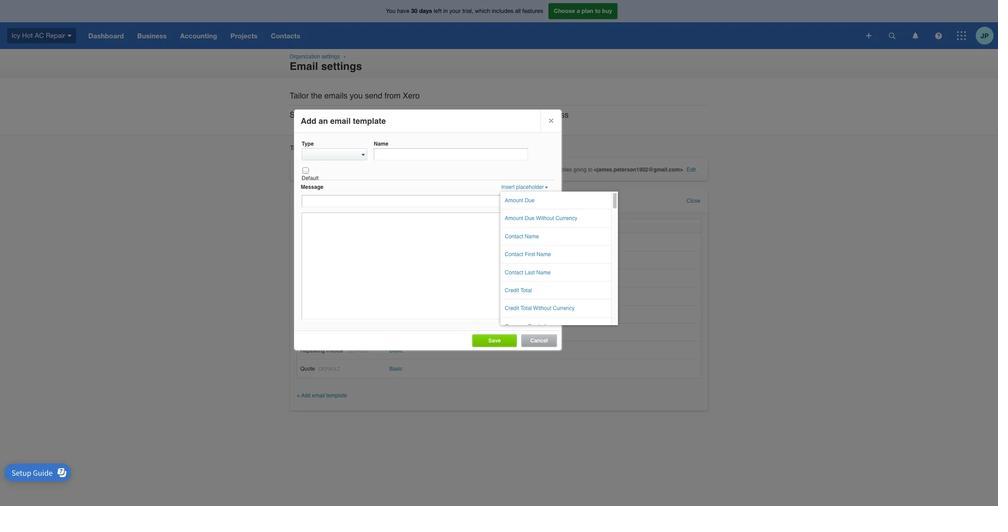 Task type: vqa. For each thing, say whether or not it's contained in the screenshot.
Manage at the left of page
no



Task type: locate. For each thing, give the bounding box(es) containing it.
2 vertical spatial credit
[[505, 305, 519, 312]]

total inside "link"
[[521, 287, 532, 294]]

3 basic link from the top
[[389, 366, 403, 372]]

0 vertical spatial credit
[[300, 258, 315, 264]]

currency down amount due link
[[556, 215, 577, 222]]

currency
[[556, 215, 577, 222], [553, 305, 575, 312], [505, 323, 527, 330]]

1 amount from the top
[[505, 197, 523, 204]]

Default button
[[302, 167, 310, 175]]

quote
[[300, 366, 315, 372]]

0 vertical spatial tailor
[[290, 91, 309, 100]]

email down organization
[[290, 60, 318, 73]]

tailor for tailor the emails you send from xero
[[290, 91, 309, 100]]

due
[[525, 197, 535, 204], [525, 215, 535, 222]]

0 vertical spatial invoice
[[315, 240, 332, 246]]

tailor up see
[[290, 91, 309, 100]]

the right control
[[442, 110, 453, 119]]

to
[[595, 7, 601, 14], [361, 110, 368, 119], [407, 110, 414, 119], [588, 167, 592, 173]]

2 vertical spatial basic
[[389, 366, 403, 372]]

1 horizontal spatial email
[[330, 116, 351, 126]]

0 vertical spatial default
[[342, 330, 364, 336]]

default right 'order'
[[342, 330, 364, 336]]

invoice
[[315, 240, 332, 246], [326, 348, 343, 354]]

1 vertical spatial tailor
[[290, 144, 305, 152]]

0 horizontal spatial svg image
[[889, 32, 895, 39]]

insert placeholder
[[501, 184, 544, 190]]

amount for amount due without currency
[[505, 215, 523, 222]]

icy
[[12, 32, 20, 39]]

total up currency symbol
[[521, 305, 532, 312]]

email right an
[[330, 116, 351, 126]]

1 horizontal spatial from
[[385, 91, 401, 100]]

2 vertical spatial the
[[307, 144, 315, 152]]

2 vertical spatial default
[[319, 366, 340, 372]]

1 vertical spatial basic
[[389, 348, 403, 354]]

organization
[[376, 144, 410, 152]]

1 horizontal spatial svg image
[[912, 32, 918, 39]]

+ add email template
[[297, 393, 347, 399]]

1 total from the top
[[521, 287, 532, 294]]

email up "default"
[[297, 166, 313, 173]]

basic
[[389, 330, 403, 336], [389, 348, 403, 354], [389, 366, 403, 372]]

0 vertical spatial address
[[540, 110, 569, 119]]

address
[[540, 110, 569, 119], [315, 166, 339, 173]]

email
[[290, 60, 318, 73], [297, 166, 313, 173]]

reply
[[521, 110, 538, 119]]

add
[[301, 116, 316, 126], [301, 393, 311, 399]]

default down purchase order default
[[347, 348, 369, 354]]

type
[[302, 141, 314, 147], [301, 223, 313, 229]]

your
[[449, 8, 461, 14]]

template
[[353, 116, 386, 126], [326, 393, 347, 399]]

1 vertical spatial email
[[297, 166, 313, 173]]

1 vertical spatial currency
[[553, 305, 575, 312]]

credit for credit total without currency
[[505, 305, 519, 312]]

0 vertical spatial without
[[536, 215, 554, 222]]

0 vertical spatial settings
[[321, 53, 340, 60]]

amount due without currency
[[505, 215, 577, 222]]

navigation inside jp banner
[[82, 22, 860, 49]]

repair
[[46, 32, 65, 39]]

name right last
[[536, 269, 551, 276]]

without down amount due link
[[536, 215, 554, 222]]

1 due from the top
[[525, 197, 535, 204]]

1 vertical spatial email
[[312, 393, 325, 399]]

0 horizontal spatial from
[[350, 144, 363, 152]]

and
[[505, 110, 518, 119]]

Type text field
[[302, 149, 359, 161]]

1 basic link from the top
[[389, 330, 403, 336]]

to right going
[[588, 167, 592, 173]]

our
[[306, 110, 318, 119]]

close
[[687, 198, 700, 204]]

purchase order default
[[300, 330, 364, 336]]

1 basic from the top
[[389, 330, 403, 336]]

emails for sent
[[317, 144, 335, 152]]

to left buy
[[595, 7, 601, 14]]

0 vertical spatial template
[[353, 116, 386, 126]]

cancel button
[[530, 338, 548, 344]]

1 vertical spatial without
[[533, 305, 551, 312]]

1 vertical spatial total
[[521, 305, 532, 312]]

email
[[330, 116, 351, 126], [312, 393, 325, 399]]

1 vertical spatial invoice
[[326, 348, 343, 354]]

2 basic from the top
[[389, 348, 403, 354]]

Name text field
[[374, 149, 528, 161]]

add left an
[[301, 116, 316, 126]]

currency symbol
[[505, 323, 546, 330]]

credit down contact last name
[[505, 287, 519, 294]]

1 vertical spatial the
[[442, 110, 453, 119]]

how
[[390, 110, 405, 119]]

emails
[[324, 91, 348, 100], [317, 144, 335, 152]]

a
[[577, 7, 580, 14]]

contact
[[505, 233, 523, 240], [505, 251, 523, 258], [505, 269, 523, 276]]

amount for amount due
[[505, 197, 523, 204]]

0 vertical spatial contact
[[505, 233, 523, 240]]

settings down organization settings
[[321, 60, 362, 73]]

sales invoice
[[300, 240, 334, 246]]

0 vertical spatial due
[[525, 197, 535, 204]]

without
[[536, 215, 554, 222], [533, 305, 551, 312]]

currency left the symbol
[[505, 323, 527, 330]]

currency for credit total without currency
[[553, 305, 575, 312]]

contact up contact first name
[[505, 233, 523, 240]]

1 vertical spatial amount
[[505, 215, 523, 222]]

1 svg image from the left
[[889, 32, 895, 39]]

0 vertical spatial emails
[[324, 91, 348, 100]]

2 basic link from the top
[[389, 348, 403, 354]]

invoice for repeating
[[326, 348, 343, 354]]

help article link
[[320, 110, 359, 119]]

contact for contact name
[[505, 233, 523, 240]]

template down quote default
[[326, 393, 347, 399]]

1 vertical spatial default
[[347, 348, 369, 354]]

2 vertical spatial basic link
[[389, 366, 403, 372]]

email right +
[[312, 393, 325, 399]]

due down placeholder
[[525, 197, 535, 204]]

0 vertical spatial the
[[311, 91, 322, 100]]

2 total from the top
[[521, 305, 532, 312]]

0 horizontal spatial email
[[312, 393, 325, 399]]

1 vertical spatial emails
[[317, 144, 335, 152]]

article
[[337, 110, 359, 119]]

default down repeating invoice default
[[319, 366, 340, 372]]

1 horizontal spatial template
[[353, 116, 386, 126]]

settings up email settings
[[321, 53, 340, 60]]

contact left last
[[505, 269, 523, 276]]

amount down amount due
[[505, 215, 523, 222]]

0 vertical spatial add
[[301, 116, 316, 126]]

credit left note
[[300, 258, 315, 264]]

total down contact last name
[[521, 287, 532, 294]]

settings for organization settings
[[321, 53, 340, 60]]

0 vertical spatial basic
[[389, 330, 403, 336]]

1 vertical spatial template
[[326, 393, 347, 399]]

basic link
[[389, 330, 403, 336], [389, 348, 403, 354], [389, 366, 403, 372]]

credit for credit total
[[505, 287, 519, 294]]

None text field
[[302, 195, 552, 207], [302, 213, 552, 319], [302, 195, 552, 207], [302, 213, 552, 319]]

3 basic from the top
[[389, 366, 403, 372]]

to right how
[[407, 110, 414, 119]]

3 contact from the top
[[505, 269, 523, 276]]

insert placeholder button
[[501, 184, 548, 190]]

emails for you
[[324, 91, 348, 100]]

hot
[[22, 32, 33, 39]]

type up sales
[[301, 223, 313, 229]]

add right +
[[301, 393, 311, 399]]

1 vertical spatial basic link
[[389, 348, 403, 354]]

organization
[[290, 53, 320, 60]]

address right reply
[[540, 110, 569, 119]]

navigation
[[82, 22, 860, 49]]

0 vertical spatial basic link
[[389, 330, 403, 336]]

1 horizontal spatial address
[[540, 110, 569, 119]]

1 contact from the top
[[505, 233, 523, 240]]

0 vertical spatial email
[[330, 116, 351, 126]]

credit inside credit total without currency link
[[505, 305, 519, 312]]

amount
[[505, 197, 523, 204], [505, 215, 523, 222]]

display
[[455, 110, 480, 119]]

0 horizontal spatial template
[[326, 393, 347, 399]]

contact first name
[[505, 251, 551, 258]]

2 contact from the top
[[505, 251, 523, 258]]

buy
[[602, 7, 612, 14]]

name down learn
[[374, 141, 388, 147]]

features
[[522, 8, 543, 14]]

1 vertical spatial add
[[301, 393, 311, 399]]

template for + add email template
[[326, 393, 347, 399]]

currency symbol link
[[500, 318, 611, 336]]

to left learn
[[361, 110, 368, 119]]

1 vertical spatial due
[[525, 215, 535, 222]]

default inside purchase order default
[[342, 330, 364, 336]]

credit
[[300, 258, 315, 264], [505, 287, 519, 294], [505, 305, 519, 312]]

2 vertical spatial currency
[[505, 323, 527, 330]]

2 amount from the top
[[505, 215, 523, 222]]

2 vertical spatial contact
[[505, 269, 523, 276]]

0 vertical spatial email
[[290, 60, 318, 73]]

default inside repeating invoice default
[[347, 348, 369, 354]]

amount due
[[505, 197, 535, 204]]

invoice down purchase order default
[[326, 348, 343, 354]]

emails left the sent
[[317, 144, 335, 152]]

email for email settings
[[290, 60, 318, 73]]

0 vertical spatial amount
[[505, 197, 523, 204]]

1 vertical spatial contact
[[505, 251, 523, 258]]

1 vertical spatial credit
[[505, 287, 519, 294]]

address down type text field
[[315, 166, 339, 173]]

type up type text field
[[302, 141, 314, 147]]

without up the symbol
[[533, 305, 551, 312]]

due up contact name
[[525, 215, 535, 222]]

the up our
[[311, 91, 322, 100]]

0 horizontal spatial address
[[315, 166, 339, 173]]

0 vertical spatial currency
[[556, 215, 577, 222]]

basic link for order
[[389, 330, 403, 336]]

credit inside credit total "link"
[[505, 287, 519, 294]]

svg image
[[957, 31, 966, 40], [935, 32, 942, 39], [866, 33, 872, 38], [67, 35, 72, 37]]

icy hot ac repair
[[12, 32, 65, 39]]

purchase
[[300, 330, 323, 336]]

all
[[515, 8, 521, 14]]

credit down credit total
[[505, 305, 519, 312]]

basic for order
[[389, 330, 403, 336]]

invoice right sales
[[315, 240, 332, 246]]

from left xero on the left top
[[385, 91, 401, 100]]

contact left the first
[[505, 251, 523, 258]]

currency down credit total "link"
[[553, 305, 575, 312]]

from left this
[[350, 144, 363, 152]]

contact name
[[505, 233, 539, 240]]

svg image
[[889, 32, 895, 39], [912, 32, 918, 39]]

left
[[434, 8, 442, 14]]

default for purchase order
[[342, 330, 364, 336]]

amount down insert
[[505, 197, 523, 204]]

first
[[525, 251, 535, 258]]

template down send
[[353, 116, 386, 126]]

from
[[385, 91, 401, 100], [350, 144, 363, 152]]

the up email address
[[307, 144, 315, 152]]

emails up the help article link
[[324, 91, 348, 100]]

organization settings link
[[290, 53, 340, 60]]

2 due from the top
[[525, 215, 535, 222]]

basic for default
[[389, 366, 403, 372]]

tailor up default button
[[290, 144, 305, 152]]

1 vertical spatial settings
[[321, 60, 362, 73]]

choose
[[554, 7, 575, 14]]

0 vertical spatial total
[[521, 287, 532, 294]]

the for tailor the emails sent from this organization
[[307, 144, 315, 152]]



Task type: describe. For each thing, give the bounding box(es) containing it.
cancel
[[530, 338, 548, 344]]

+ add email template button
[[297, 393, 347, 399]]

days
[[419, 7, 432, 14]]

credit total without currency
[[505, 305, 575, 312]]

default for repeating invoice
[[347, 348, 369, 354]]

<james.peterson1902@gmail.com>
[[594, 167, 683, 173]]

an
[[319, 116, 328, 126]]

plan
[[582, 7, 593, 14]]

invoice for sales
[[315, 240, 332, 246]]

credit for credit note
[[300, 258, 315, 264]]

due for amount due without currency
[[525, 215, 535, 222]]

receipt
[[300, 312, 320, 318]]

help
[[320, 110, 335, 119]]

currency for amount due without currency
[[556, 215, 577, 222]]

last
[[525, 269, 535, 276]]

organization settings
[[290, 53, 340, 60]]

total for credit total
[[521, 287, 532, 294]]

tailor the emails sent from this organization
[[290, 144, 410, 152]]

30
[[411, 7, 418, 14]]

ac
[[35, 32, 44, 39]]

email for add
[[312, 393, 325, 399]]

email for email address
[[297, 166, 313, 173]]

1 vertical spatial type
[[301, 223, 313, 229]]

jp
[[981, 31, 989, 39]]

save button
[[488, 338, 501, 344]]

contact for contact first name
[[505, 251, 523, 258]]

sent
[[337, 144, 349, 152]]

placeholder
[[516, 184, 544, 190]]

this
[[365, 144, 374, 152]]

email for an
[[330, 116, 351, 126]]

learn
[[370, 110, 388, 119]]

1 vertical spatial address
[[315, 166, 339, 173]]

basic for invoice
[[389, 348, 403, 354]]

the for tailor the emails you send from xero
[[311, 91, 322, 100]]

credit note
[[300, 258, 329, 264]]

you
[[386, 8, 396, 14]]

which
[[475, 8, 490, 14]]

basic link for invoice
[[389, 348, 403, 354]]

credit total without currency link
[[500, 300, 611, 318]]

+
[[297, 393, 300, 399]]

due for amount due
[[525, 197, 535, 204]]

credit total link
[[500, 282, 611, 300]]

type link
[[301, 223, 313, 229]]

total for credit total without currency
[[521, 305, 532, 312]]

see our help article to learn how to control the display name and reply address
[[290, 110, 569, 119]]

add an email template
[[301, 116, 386, 126]]

svg image inside icy hot ac repair popup button
[[67, 35, 72, 37]]

without for due
[[536, 215, 554, 222]]

you have 30 days left in your trial, which includes all features
[[386, 7, 543, 14]]

see
[[290, 110, 304, 119]]

0 vertical spatial type
[[302, 141, 314, 147]]

in
[[443, 8, 448, 14]]

email settings
[[290, 60, 362, 73]]

includes
[[492, 8, 513, 14]]

you
[[350, 91, 363, 100]]

xero
[[403, 91, 420, 100]]

contact name link
[[500, 228, 611, 246]]

with replies going to <james.peterson1902@gmail.com> edit
[[544, 167, 696, 173]]

templates
[[297, 196, 336, 205]]

contact first name link
[[500, 246, 611, 264]]

contact last name
[[505, 269, 551, 276]]

amount due without currency link
[[500, 210, 611, 228]]

order
[[324, 330, 338, 336]]

edit button
[[687, 167, 696, 173]]

tailor for tailor the emails sent from this organization
[[290, 144, 305, 152]]

message
[[301, 184, 323, 190]]

0 vertical spatial from
[[385, 91, 401, 100]]

name up the first
[[525, 233, 539, 240]]

1 vertical spatial from
[[350, 144, 363, 152]]

remittance
[[300, 294, 329, 300]]

choose a plan to buy
[[554, 7, 612, 14]]

contact last name link
[[500, 264, 611, 282]]

credit total
[[505, 287, 532, 294]]

jp button
[[976, 22, 998, 49]]

settings for email settings
[[321, 60, 362, 73]]

contact for contact last name
[[505, 269, 523, 276]]

replies
[[556, 167, 572, 173]]

template for add an email template
[[353, 116, 386, 126]]

jp banner
[[0, 0, 998, 49]]

without for total
[[533, 305, 551, 312]]

trial,
[[462, 8, 473, 14]]

2 svg image from the left
[[912, 32, 918, 39]]

have
[[397, 8, 410, 14]]

sales
[[300, 240, 314, 246]]

statement
[[300, 276, 326, 282]]

send
[[365, 91, 382, 100]]

with
[[545, 167, 555, 173]]

quote default
[[300, 366, 340, 372]]

default inside quote default
[[319, 366, 340, 372]]

name right the first
[[537, 251, 551, 258]]

email address
[[297, 166, 339, 173]]

tailor the emails you send from xero
[[290, 91, 420, 100]]

save
[[488, 338, 501, 344]]

name
[[483, 110, 503, 119]]

control
[[416, 110, 440, 119]]

repeating
[[300, 348, 325, 354]]

going
[[573, 167, 587, 173]]

to inside jp banner
[[595, 7, 601, 14]]

icy hot ac repair button
[[0, 22, 82, 49]]

insert
[[501, 184, 515, 190]]

repeating invoice default
[[300, 348, 369, 354]]

default
[[302, 175, 319, 181]]

amount due link
[[500, 192, 611, 210]]

note
[[316, 258, 327, 264]]

symbol
[[528, 323, 546, 330]]

basic link for default
[[389, 366, 403, 372]]



